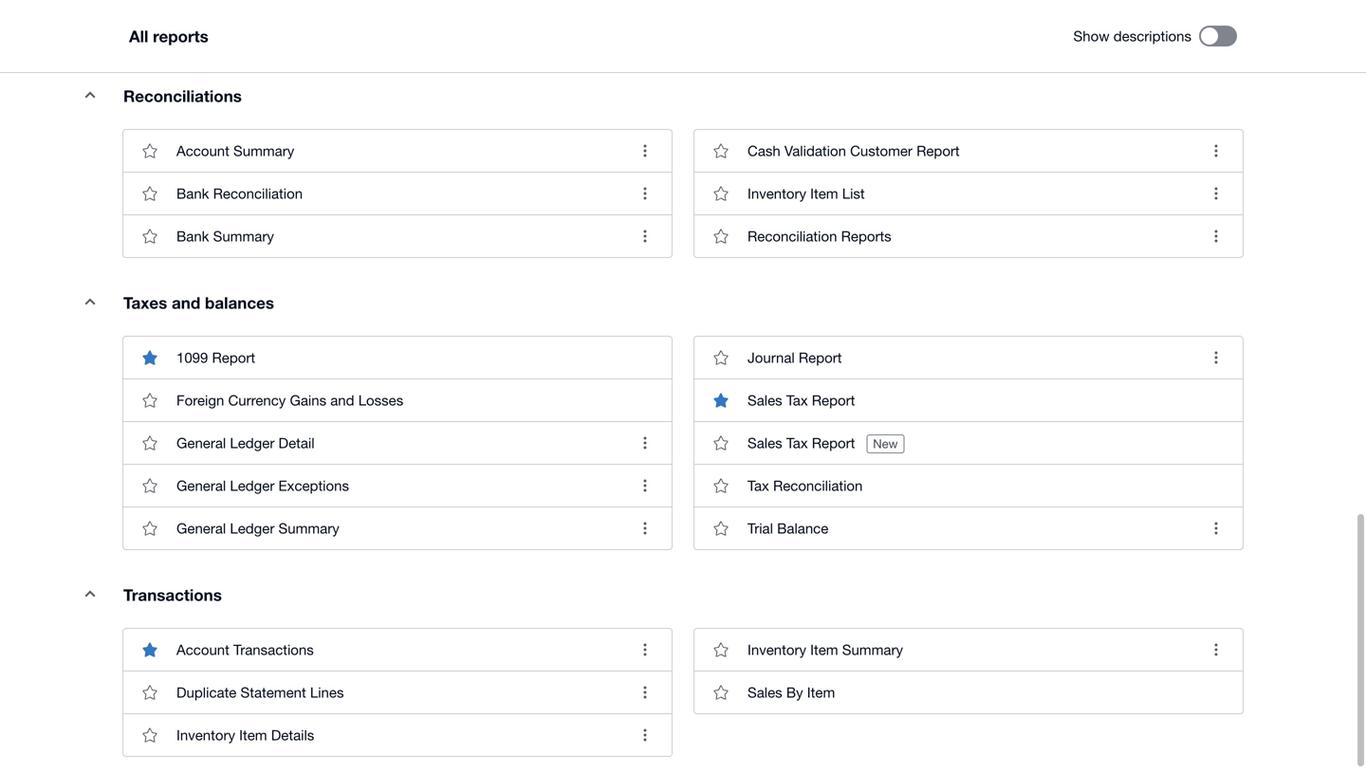 Task type: vqa. For each thing, say whether or not it's contained in the screenshot.
1st the Days from the left
no



Task type: locate. For each thing, give the bounding box(es) containing it.
remove favorite image inside sales tax report link
[[702, 381, 740, 419]]

2 general from the top
[[176, 477, 226, 494]]

2 account from the top
[[176, 641, 229, 658]]

account
[[176, 142, 229, 159], [176, 641, 229, 658]]

0 vertical spatial expand report group image
[[71, 283, 109, 321]]

1 vertical spatial expand report group image
[[71, 575, 109, 613]]

report right the journal
[[799, 349, 842, 366]]

reconciliation down account summary at the top left
[[213, 185, 303, 202]]

sales tax report inside sales tax report link
[[748, 392, 855, 408]]

1 horizontal spatial remove favorite image
[[702, 381, 740, 419]]

reconciliation reports link
[[694, 214, 1243, 257]]

foreign
[[176, 392, 224, 408]]

item inside 'link'
[[810, 641, 838, 658]]

0 vertical spatial sales tax report
[[748, 392, 855, 408]]

sales down the journal
[[748, 392, 782, 408]]

remove favorite image
[[702, 381, 740, 419], [131, 631, 169, 669]]

more options image inside general ledger detail link
[[626, 424, 664, 462]]

by
[[786, 684, 803, 701]]

ledger down currency
[[230, 434, 274, 451]]

summary
[[233, 142, 294, 159], [213, 228, 274, 244], [278, 520, 339, 536], [842, 641, 903, 658]]

favorite image
[[131, 132, 169, 170], [131, 175, 169, 213], [131, 217, 169, 255], [702, 217, 740, 255], [702, 339, 740, 377], [131, 424, 169, 462], [131, 467, 169, 505], [702, 467, 740, 505], [131, 509, 169, 547], [702, 631, 740, 669], [131, 674, 169, 712], [702, 674, 740, 712]]

sales left "by" in the right of the page
[[748, 684, 782, 701]]

general ledger detail link
[[123, 421, 672, 464]]

details right project
[[225, 21, 268, 37]]

transactions
[[123, 585, 222, 604], [233, 641, 314, 658]]

inventory up sales by item
[[748, 641, 806, 658]]

0 vertical spatial reconciliation
[[213, 185, 303, 202]]

1 horizontal spatial details
[[271, 727, 314, 743]]

transactions up statement
[[233, 641, 314, 658]]

1 vertical spatial and
[[330, 392, 354, 408]]

descriptions
[[1114, 28, 1192, 44]]

0 vertical spatial details
[[225, 21, 268, 37]]

cash validation customer report
[[748, 142, 960, 159]]

1 vertical spatial transactions
[[233, 641, 314, 658]]

report up the inventory item list link
[[917, 142, 960, 159]]

tax up tax reconciliation
[[786, 434, 808, 451]]

inventory item list
[[748, 185, 865, 202]]

duplicate statement lines link
[[123, 671, 672, 713]]

general
[[176, 434, 226, 451], [176, 477, 226, 494], [176, 520, 226, 536]]

2 ledger from the top
[[230, 477, 274, 494]]

general ledger exceptions
[[176, 477, 349, 494]]

favorite image inside reconciliation reports link
[[702, 217, 740, 255]]

favorite image for duplicate statement lines
[[131, 674, 169, 712]]

favorite image inside bank summary link
[[131, 217, 169, 255]]

3 sales from the top
[[748, 684, 782, 701]]

and right 'taxes'
[[172, 293, 200, 312]]

tax up trial
[[748, 477, 769, 494]]

journal report
[[748, 349, 842, 366]]

duplicate
[[176, 684, 237, 701]]

expand report group image
[[71, 283, 109, 321], [71, 575, 109, 613]]

bank for bank reconciliation
[[176, 185, 209, 202]]

favorite image inside the account summary link
[[131, 132, 169, 170]]

favorite image inside inventory item summary 'link'
[[702, 631, 740, 669]]

expand report group image for transactions
[[71, 575, 109, 613]]

more options image inside the inventory item list link
[[1197, 175, 1235, 213]]

reconciliation down inventory item list
[[748, 228, 837, 244]]

favorite image inside general ledger summary "link"
[[131, 509, 169, 547]]

report up tax reconciliation
[[812, 434, 855, 451]]

tax reconciliation link
[[694, 464, 1243, 507]]

0 vertical spatial remove favorite image
[[702, 381, 740, 419]]

inventory inside 'link'
[[748, 641, 806, 658]]

more options image for reconciliation reports
[[1197, 217, 1235, 255]]

more options image
[[1197, 132, 1235, 170], [1197, 175, 1235, 213], [626, 217, 664, 255], [1197, 217, 1235, 255], [626, 424, 664, 462], [626, 509, 664, 547], [626, 674, 664, 712], [626, 716, 664, 754]]

more options image for duplicate statement lines
[[626, 674, 664, 712]]

1 vertical spatial sales
[[748, 434, 782, 451]]

more options image inside inventory item details link
[[626, 716, 664, 754]]

inventory down duplicate
[[176, 727, 235, 743]]

inventory for inventory item summary
[[748, 641, 806, 658]]

1 vertical spatial inventory
[[748, 641, 806, 658]]

bank reconciliation
[[176, 185, 303, 202]]

trial balance link
[[694, 507, 1243, 549]]

favorite image for cash validation customer report
[[702, 132, 740, 170]]

sales for taxes and balances
[[748, 392, 782, 408]]

ledger up the general ledger summary
[[230, 477, 274, 494]]

cash validation customer report link
[[694, 130, 1243, 172]]

more options image inside reconciliation reports link
[[1197, 217, 1235, 255]]

reconciliation up balance
[[773, 477, 863, 494]]

0 vertical spatial inventory
[[748, 185, 806, 202]]

1 vertical spatial details
[[271, 727, 314, 743]]

1 general from the top
[[176, 434, 226, 451]]

remove favorite image for account transactions
[[131, 631, 169, 669]]

ledger down "general ledger exceptions"
[[230, 520, 274, 536]]

remove favorite image
[[131, 339, 169, 377]]

sales by item
[[748, 684, 835, 701]]

account up bank reconciliation
[[176, 142, 229, 159]]

1 vertical spatial account
[[176, 641, 229, 658]]

favorite image for general ledger summary
[[131, 509, 169, 547]]

0 vertical spatial sales
[[748, 392, 782, 408]]

account transactions
[[176, 641, 314, 658]]

2 sales tax report from the top
[[748, 434, 855, 451]]

2 vertical spatial reconciliation
[[773, 477, 863, 494]]

currency
[[228, 392, 286, 408]]

favorite image inside general ledger detail link
[[131, 424, 169, 462]]

general inside "link"
[[176, 520, 226, 536]]

2 bank from the top
[[176, 228, 209, 244]]

reconciliation reports
[[748, 228, 891, 244]]

1 bank from the top
[[176, 185, 209, 202]]

all reports
[[129, 27, 208, 46]]

more options image for account transactions
[[626, 631, 664, 669]]

item left list
[[810, 185, 838, 202]]

1 vertical spatial remove favorite image
[[131, 631, 169, 669]]

favorite image inside duplicate statement lines link
[[131, 674, 169, 712]]

favorite image inside bank reconciliation link
[[131, 175, 169, 213]]

inventory item summary
[[748, 641, 903, 658]]

1 vertical spatial general
[[176, 477, 226, 494]]

reconciliations
[[123, 86, 242, 105]]

1 vertical spatial reconciliation
[[748, 228, 837, 244]]

inventory down cash
[[748, 185, 806, 202]]

0 horizontal spatial remove favorite image
[[131, 631, 169, 669]]

favorite image for general ledger exceptions
[[131, 467, 169, 505]]

inventory for inventory item list
[[748, 185, 806, 202]]

inventory item details link
[[123, 713, 672, 756]]

reconciliation for tax
[[773, 477, 863, 494]]

trial
[[748, 520, 773, 536]]

account transactions link
[[123, 629, 672, 671]]

transactions up account transactions
[[123, 585, 222, 604]]

general ledger detail
[[176, 434, 315, 451]]

sales tax report down journal report
[[748, 392, 855, 408]]

reconciliation
[[213, 185, 303, 202], [748, 228, 837, 244], [773, 477, 863, 494]]

1 ledger from the top
[[230, 434, 274, 451]]

item for list
[[810, 185, 838, 202]]

favorite image inside foreign currency gains and losses link
[[131, 381, 169, 419]]

show
[[1073, 28, 1110, 44]]

more options image inside general ledger summary "link"
[[626, 509, 664, 547]]

taxes
[[123, 293, 167, 312]]

item
[[810, 185, 838, 202], [810, 641, 838, 658], [807, 684, 835, 701], [239, 727, 267, 743]]

general down general ledger detail
[[176, 477, 226, 494]]

bank up bank summary
[[176, 185, 209, 202]]

ledger inside "link"
[[230, 520, 274, 536]]

tax reconciliation
[[748, 477, 863, 494]]

1 sales from the top
[[748, 392, 782, 408]]

remove favorite image inside account transactions link
[[131, 631, 169, 669]]

more options image
[[626, 132, 664, 170], [626, 175, 664, 213], [1197, 339, 1235, 377], [626, 467, 664, 505], [1197, 509, 1235, 547], [626, 631, 664, 669], [1197, 631, 1235, 669]]

balances
[[205, 293, 274, 312]]

0 horizontal spatial transactions
[[123, 585, 222, 604]]

0 vertical spatial account
[[176, 142, 229, 159]]

0 horizontal spatial details
[[225, 21, 268, 37]]

more options image for cash validation customer report
[[1197, 132, 1235, 170]]

3 ledger from the top
[[230, 520, 274, 536]]

favorite image
[[702, 132, 740, 170], [702, 175, 740, 213], [131, 381, 169, 419], [702, 424, 740, 462], [702, 509, 740, 547], [131, 716, 169, 754]]

1 sales tax report from the top
[[748, 392, 855, 408]]

details down statement
[[271, 727, 314, 743]]

1 account from the top
[[176, 142, 229, 159]]

bank down bank reconciliation
[[176, 228, 209, 244]]

favorite image inside sales by item link
[[702, 674, 740, 712]]

0 vertical spatial and
[[172, 293, 200, 312]]

sales tax report up tax reconciliation
[[748, 434, 855, 451]]

sales tax report
[[748, 392, 855, 408], [748, 434, 855, 451]]

exceptions
[[278, 477, 349, 494]]

1099
[[176, 349, 208, 366]]

losses
[[358, 392, 403, 408]]

1 vertical spatial sales tax report
[[748, 434, 855, 451]]

general ledger summary
[[176, 520, 339, 536]]

item down duplicate statement lines
[[239, 727, 267, 743]]

general ledger summary link
[[123, 507, 672, 549]]

report
[[917, 142, 960, 159], [212, 349, 255, 366], [799, 349, 842, 366], [812, 392, 855, 408], [812, 434, 855, 451]]

ledger
[[230, 434, 274, 451], [230, 477, 274, 494], [230, 520, 274, 536]]

0 vertical spatial bank
[[176, 185, 209, 202]]

more options image for inventory item details
[[626, 716, 664, 754]]

0 vertical spatial general
[[176, 434, 226, 451]]

2 vertical spatial ledger
[[230, 520, 274, 536]]

list
[[842, 185, 865, 202]]

lines
[[310, 684, 344, 701]]

bank reconciliation link
[[123, 172, 672, 214]]

sales tax report link
[[694, 379, 1243, 421]]

more options image inside trial balance link
[[1197, 509, 1235, 547]]

sales by item link
[[694, 671, 1243, 713]]

1 expand report group image from the top
[[71, 283, 109, 321]]

2 vertical spatial general
[[176, 520, 226, 536]]

1 vertical spatial bank
[[176, 228, 209, 244]]

favorite image inside "journal report" link
[[702, 339, 740, 377]]

favorite image inside tax reconciliation link
[[702, 467, 740, 505]]

expand report group image
[[71, 76, 109, 114]]

bank summary link
[[123, 214, 672, 257]]

reports
[[841, 228, 891, 244]]

tax down journal report
[[786, 392, 808, 408]]

0 vertical spatial ledger
[[230, 434, 274, 451]]

2 expand report group image from the top
[[71, 575, 109, 613]]

and right gains
[[330, 392, 354, 408]]

and
[[172, 293, 200, 312], [330, 392, 354, 408]]

tax
[[786, 392, 808, 408], [786, 434, 808, 451], [748, 477, 769, 494]]

inventory item list link
[[694, 172, 1243, 214]]

inventory
[[748, 185, 806, 202], [748, 641, 806, 658], [176, 727, 235, 743]]

favorite image inside trial balance link
[[702, 509, 740, 547]]

favorite image for inventory item summary
[[702, 631, 740, 669]]

more options image inside account transactions link
[[626, 631, 664, 669]]

2 vertical spatial sales
[[748, 684, 782, 701]]

more options image inside cash validation customer report link
[[1197, 132, 1235, 170]]

favorite image inside the general ledger exceptions link
[[131, 467, 169, 505]]

account summary
[[176, 142, 294, 159]]

sales up tax reconciliation
[[748, 434, 782, 451]]

0 vertical spatial transactions
[[123, 585, 222, 604]]

item up sales by item
[[810, 641, 838, 658]]

bank
[[176, 185, 209, 202], [176, 228, 209, 244]]

general down "general ledger exceptions"
[[176, 520, 226, 536]]

details
[[225, 21, 268, 37], [271, 727, 314, 743]]

sales
[[748, 392, 782, 408], [748, 434, 782, 451], [748, 684, 782, 701]]

favorite image for bank reconciliation
[[131, 175, 169, 213]]

1 vertical spatial ledger
[[230, 477, 274, 494]]

more options image inside duplicate statement lines link
[[626, 674, 664, 712]]

general down foreign
[[176, 434, 226, 451]]

3 general from the top
[[176, 520, 226, 536]]

general ledger exceptions link
[[123, 464, 672, 507]]

more options image for inventory item list
[[1197, 175, 1235, 213]]

2 vertical spatial inventory
[[176, 727, 235, 743]]

more options image inside bank summary link
[[626, 217, 664, 255]]

account up duplicate
[[176, 641, 229, 658]]

item for summary
[[810, 641, 838, 658]]

balance
[[777, 520, 828, 536]]

foreign currency gains and losses
[[176, 392, 403, 408]]



Task type: describe. For each thing, give the bounding box(es) containing it.
account summary link
[[123, 130, 672, 172]]

report right 1099
[[212, 349, 255, 366]]

more options image for general ledger exceptions
[[626, 467, 664, 505]]

cash
[[748, 142, 781, 159]]

account for reconciliations
[[176, 142, 229, 159]]

remove favorite image for sales tax report
[[702, 381, 740, 419]]

favorite image for reconciliation reports
[[702, 217, 740, 255]]

more options image for account summary
[[626, 132, 664, 170]]

journal report link
[[694, 337, 1243, 379]]

project
[[176, 21, 221, 37]]

detail
[[278, 434, 315, 451]]

more options image for general ledger detail
[[626, 424, 664, 462]]

1 vertical spatial tax
[[786, 434, 808, 451]]

customer
[[850, 142, 913, 159]]

sales for transactions
[[748, 684, 782, 701]]

favorite image for inventory item list
[[702, 175, 740, 213]]

bank for bank summary
[[176, 228, 209, 244]]

report down journal report
[[812, 392, 855, 408]]

inventory item summary link
[[694, 629, 1243, 671]]

1 horizontal spatial transactions
[[233, 641, 314, 658]]

2 vertical spatial tax
[[748, 477, 769, 494]]

favorite image for account summary
[[131, 132, 169, 170]]

favorite image for tax reconciliation
[[702, 467, 740, 505]]

item right "by" in the right of the page
[[807, 684, 835, 701]]

project details
[[176, 21, 268, 37]]

favorite image for inventory item details
[[131, 716, 169, 754]]

project details link
[[123, 8, 672, 50]]

favorite image for bank summary
[[131, 217, 169, 255]]

expand report group image for taxes and balances
[[71, 283, 109, 321]]

inventory for inventory item details
[[176, 727, 235, 743]]

more options image for journal report
[[1197, 339, 1235, 377]]

inventory item details
[[176, 727, 314, 743]]

favorite image for journal report
[[702, 339, 740, 377]]

favorite image for sales by item
[[702, 674, 740, 712]]

taxes and balances
[[123, 293, 274, 312]]

account for transactions
[[176, 641, 229, 658]]

ledger for detail
[[230, 434, 274, 451]]

duplicate statement lines
[[176, 684, 344, 701]]

ledger for summary
[[230, 520, 274, 536]]

new
[[873, 436, 898, 451]]

favorite image for foreign currency gains and losses
[[131, 381, 169, 419]]

more options image for trial balance
[[1197, 509, 1235, 547]]

ledger for exceptions
[[230, 477, 274, 494]]

favorite image for general ledger detail
[[131, 424, 169, 462]]

more options image for bank summary
[[626, 217, 664, 255]]

reports
[[153, 27, 208, 46]]

general for general ledger exceptions
[[176, 477, 226, 494]]

more options image for general ledger summary
[[626, 509, 664, 547]]

bank summary
[[176, 228, 274, 244]]

gains
[[290, 392, 326, 408]]

validation
[[784, 142, 846, 159]]

favorite image for trial balance
[[702, 509, 740, 547]]

2 sales from the top
[[748, 434, 782, 451]]

0 horizontal spatial and
[[172, 293, 200, 312]]

1099 report link
[[123, 337, 672, 379]]

foreign currency gains and losses link
[[123, 379, 672, 421]]

item for details
[[239, 727, 267, 743]]

general for general ledger summary
[[176, 520, 226, 536]]

0 vertical spatial tax
[[786, 392, 808, 408]]

show descriptions
[[1073, 28, 1192, 44]]

reconciliation for bank
[[213, 185, 303, 202]]

summary inside "link"
[[278, 520, 339, 536]]

1099 report
[[176, 349, 255, 366]]

summary inside 'link'
[[842, 641, 903, 658]]

all
[[129, 27, 148, 46]]

more options image for bank reconciliation
[[626, 175, 664, 213]]

statement
[[240, 684, 306, 701]]

journal
[[748, 349, 795, 366]]

trial balance
[[748, 520, 828, 536]]

more options image for inventory item summary
[[1197, 631, 1235, 669]]

1 horizontal spatial and
[[330, 392, 354, 408]]

general for general ledger detail
[[176, 434, 226, 451]]



